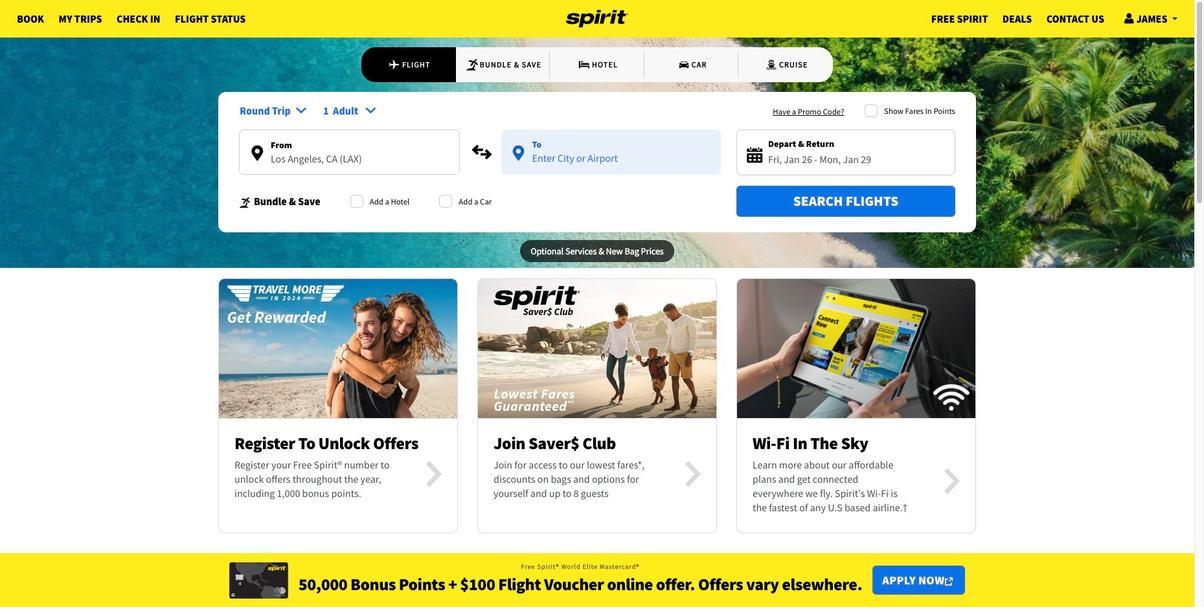 Task type: vqa. For each thing, say whether or not it's contained in the screenshot.
the "dates" field
yes



Task type: describe. For each thing, give the bounding box(es) containing it.
world elite image
[[229, 563, 288, 599]]

dates field
[[768, 151, 945, 167]]

Enter City or Airport text field
[[240, 152, 459, 174]]

wifi image image
[[737, 272, 976, 425]]

map marker alt image
[[513, 146, 524, 161]]

calendar image
[[747, 148, 763, 163]]

map marker alt image
[[251, 146, 263, 161]]

cruise icon image
[[765, 58, 778, 71]]

Enter City or Airport text field
[[501, 152, 721, 174]]



Task type: locate. For each thing, give the bounding box(es) containing it.
swap airports image
[[471, 142, 492, 163]]

vacation icon image
[[466, 58, 479, 71]]

where_we_fly_image image
[[219, 274, 457, 424]]

logo image
[[566, 0, 629, 38]]

savers_club_image image
[[478, 272, 716, 425]]

hotel icon image
[[578, 58, 591, 71]]

flight icon image
[[388, 58, 401, 71]]

car icon image
[[677, 58, 690, 71]]

external links may not meet accessibility requirements. image
[[945, 578, 953, 586]]

bundle and save icon image
[[239, 197, 252, 208]]

user image
[[1124, 13, 1135, 23]]



